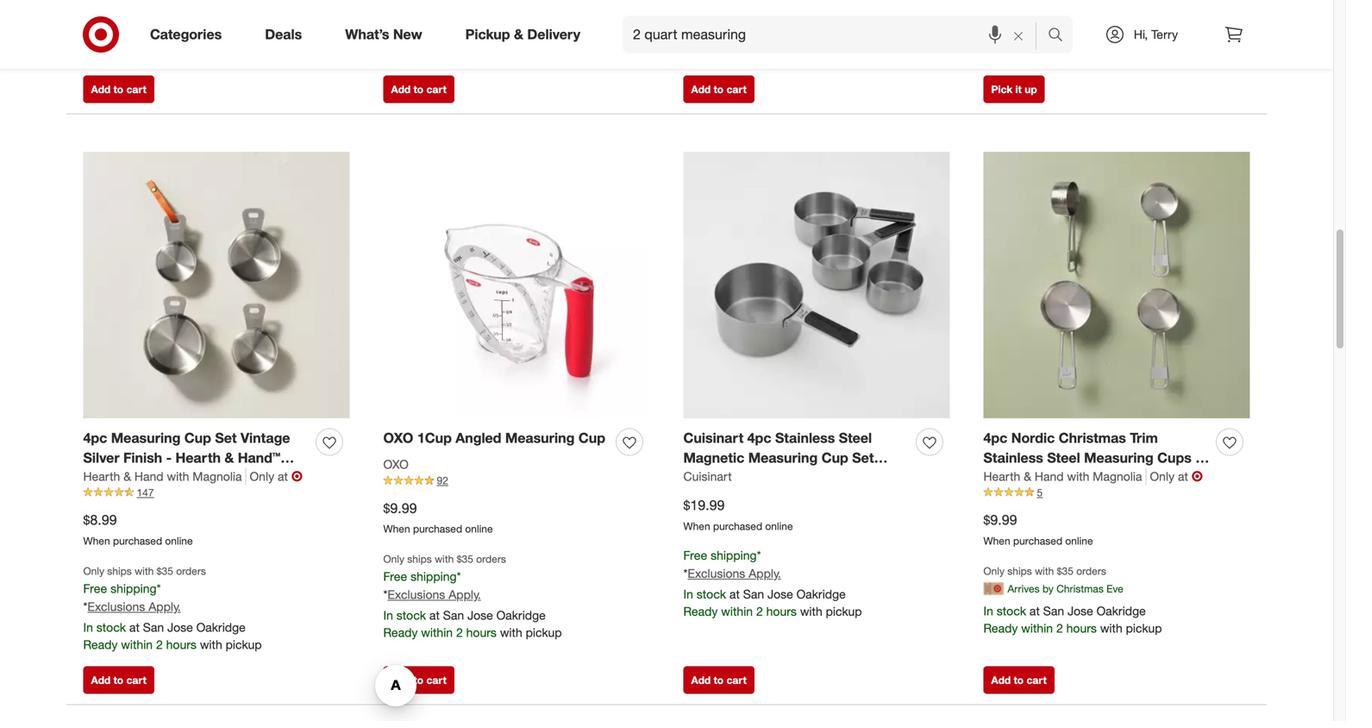 Task type: vqa. For each thing, say whether or not it's contained in the screenshot.
second Magnolia from the left
yes



Task type: locate. For each thing, give the bounding box(es) containing it.
cuisinart inside cuisinart 4pc stainless steel magnetic measuring cup set black/silver
[[684, 430, 744, 447]]

4pc inside cuisinart 4pc stainless steel magnetic measuring cup set black/silver
[[748, 430, 772, 447]]

free
[[684, 548, 708, 563], [383, 569, 407, 584], [83, 581, 107, 596]]

hand™ inside 4pc nordic christmas trim stainless steel measuring cups - hearth & hand™ with magnolia
[[1046, 469, 1089, 486]]

1 vertical spatial christmas
[[1057, 582, 1104, 595]]

apply.
[[749, 8, 781, 23], [749, 566, 781, 581], [449, 587, 481, 602], [149, 599, 181, 614]]

available up check nearby stores button
[[707, 29, 753, 44]]

$9.99 down oxo "link"
[[383, 500, 417, 517]]

4pc up black/silver
[[748, 430, 772, 447]]

measuring up black/silver
[[749, 450, 818, 466]]

christmas
[[1059, 430, 1127, 447], [1057, 582, 1104, 595]]

0 vertical spatial christmas
[[1059, 430, 1127, 447]]

1 hearth & hand with magnolia only at ¬ from the left
[[83, 468, 303, 485]]

christmas for by
[[1057, 582, 1104, 595]]

add to cart button
[[83, 76, 154, 103], [383, 76, 455, 103], [684, 76, 755, 103], [83, 667, 154, 694], [383, 667, 455, 694], [684, 667, 755, 694], [984, 667, 1055, 694]]

4pc for 4pc nordic christmas trim stainless steel measuring cups - hearth & hand™ with magnolia
[[984, 430, 1008, 447]]

1 vertical spatial set
[[853, 450, 874, 466]]

cuisinart 4pc stainless steel magnetic measuring cup set black/silver
[[684, 430, 874, 486]]

christmas for nordic
[[1059, 430, 1127, 447]]

oxo 1cup angled measuring cup image
[[383, 152, 650, 419], [383, 152, 650, 419]]

1 horizontal spatial $35
[[457, 553, 474, 566]]

4pc for 4pc measuring cup set vintage silver finish - hearth & hand™ with magnolia
[[83, 430, 107, 447]]

magnolia inside 4pc nordic christmas trim stainless steel measuring cups - hearth & hand™ with magnolia
[[1124, 469, 1185, 486]]

purchased
[[713, 520, 763, 533], [413, 523, 463, 536], [113, 534, 162, 547], [1014, 534, 1063, 547]]

4pc measuring cup set vintage silver finish - hearth & hand™ with magnolia image
[[83, 152, 350, 419], [83, 152, 350, 419]]

oxo for oxo 1cup angled measuring cup
[[383, 430, 414, 447]]

available
[[106, 14, 153, 29], [707, 29, 753, 44]]

up
[[1025, 83, 1038, 96]]

at inside free shipping * * exclusions apply. in stock at  san jose oakridge ready within 2 hours with pickup
[[730, 587, 740, 602]]

2 ¬ from the left
[[1192, 468, 1203, 485]]

free for oxo 1cup angled measuring cup
[[383, 569, 407, 584]]

2 hearth & hand with magnolia link from the left
[[984, 468, 1147, 485]]

0 horizontal spatial free
[[83, 581, 107, 596]]

measuring inside 4pc measuring cup set vintage silver finish - hearth & hand™ with magnolia
[[111, 430, 181, 447]]

christmas inside 4pc nordic christmas trim stainless steel measuring cups - hearth & hand™ with magnolia
[[1059, 430, 1127, 447]]

0 horizontal spatial only ships with $35 orders free shipping * * exclusions apply. in stock at  san jose oakridge ready within 2 hours with pickup
[[83, 564, 262, 652]]

hand up 5
[[1035, 469, 1064, 484]]

eve
[[1107, 582, 1124, 595]]

measuring inside 4pc nordic christmas trim stainless steel measuring cups - hearth & hand™ with magnolia
[[1085, 450, 1154, 466]]

2 oxo from the top
[[383, 457, 409, 472]]

shipping for 4pc measuring cup set vintage silver finish - hearth & hand™ with magnolia
[[111, 581, 157, 596]]

0 vertical spatial in stock at  san jose oakridge ready within 2 hours with pickup
[[984, 11, 1163, 44]]

pickup
[[1126, 29, 1163, 44], [826, 604, 862, 619], [1126, 621, 1163, 636], [526, 625, 562, 640], [226, 637, 262, 652]]

hand
[[135, 469, 164, 484], [1035, 469, 1064, 484]]

1 ¬ from the left
[[292, 468, 303, 485]]

$35 for $8.99
[[157, 564, 173, 577]]

0 vertical spatial cuisinart
[[684, 430, 744, 447]]

1 - from the left
[[166, 450, 172, 466]]

deals
[[265, 26, 302, 43]]

1 vertical spatial stores
[[762, 46, 796, 61]]

online for stainless
[[766, 520, 793, 533]]

when
[[684, 520, 711, 533], [383, 523, 410, 536], [83, 534, 110, 547], [984, 534, 1011, 547]]

exclusions
[[688, 8, 746, 23], [688, 566, 746, 581], [388, 587, 445, 602], [88, 599, 145, 614]]

$9.99 when purchased online down '92'
[[383, 500, 493, 536]]

4pc measuring cup set vintage silver finish - hearth & hand™ with magnolia
[[83, 430, 290, 486]]

shipping
[[711, 548, 757, 563], [411, 569, 457, 584], [111, 581, 157, 596]]

4pc inside 4pc nordic christmas trim stainless steel measuring cups - hearth & hand™ with magnolia
[[984, 430, 1008, 447]]

cuisinart 4pc stainless steel magnetic measuring cup set black/silver image
[[684, 152, 950, 419], [684, 152, 950, 419]]

1 horizontal spatial $9.99 when purchased online
[[984, 512, 1094, 547]]

check nearby stores button
[[684, 45, 796, 62]]

with
[[1101, 29, 1123, 44], [167, 469, 189, 484], [1068, 469, 1090, 484], [83, 469, 111, 486], [1093, 469, 1121, 486], [435, 553, 454, 566], [135, 564, 154, 577], [1035, 564, 1055, 577], [800, 604, 823, 619], [1101, 621, 1123, 636], [500, 625, 523, 640], [200, 637, 222, 652]]

1 vertical spatial oxo
[[383, 457, 409, 472]]

hearth down silver
[[83, 469, 120, 484]]

¬ for 4pc measuring cup set vintage silver finish - hearth & hand™ with magnolia
[[292, 468, 303, 485]]

online down "147" link
[[165, 534, 193, 547]]

hearth down the nordic
[[984, 469, 1021, 484]]

1 hearth & hand with magnolia link from the left
[[83, 468, 246, 485]]

orders up arrives by christmas eve
[[1077, 564, 1107, 577]]

4pc nordic christmas trim stainless steel measuring cups - hearth & hand™ with magnolia link
[[984, 429, 1210, 486]]

2 in stock at  san jose oakridge ready within 2 hours with pickup from the top
[[984, 603, 1163, 636]]

0 horizontal spatial hand
[[135, 469, 164, 484]]

add to cart
[[91, 83, 147, 96], [391, 83, 447, 96], [692, 83, 747, 96], [91, 674, 147, 687], [391, 674, 447, 687], [692, 674, 747, 687], [992, 674, 1047, 687]]

hand for silver
[[135, 469, 164, 484]]

exclusions inside * exclusions apply. not available at check nearby stores
[[688, 8, 746, 23]]

add
[[91, 83, 111, 96], [391, 83, 411, 96], [692, 83, 711, 96], [91, 674, 111, 687], [391, 674, 411, 687], [692, 674, 711, 687], [992, 674, 1011, 687]]

$9.99 up only ships with $35 orders
[[984, 512, 1018, 529]]

hearth inside 4pc nordic christmas trim stainless steel measuring cups - hearth & hand™ with magnolia
[[984, 469, 1029, 486]]

not
[[83, 14, 103, 29], [684, 29, 703, 44]]

cup
[[184, 430, 211, 447], [579, 430, 606, 447], [822, 450, 849, 466]]

0 horizontal spatial set
[[215, 430, 237, 447]]

1 horizontal spatial $9.99
[[984, 512, 1018, 529]]

4pc inside 4pc measuring cup set vintage silver finish - hearth & hand™ with magnolia
[[83, 430, 107, 447]]

orders
[[476, 553, 506, 566], [176, 564, 206, 577], [1077, 564, 1107, 577]]

1 horizontal spatial only ships with $35 orders free shipping * * exclusions apply. in stock at  san jose oakridge ready within 2 hours with pickup
[[383, 553, 562, 640]]

cuisinart down magnetic
[[684, 469, 732, 484]]

¬ up the 5 link
[[1192, 468, 1203, 485]]

1 4pc from the left
[[83, 430, 107, 447]]

online
[[766, 520, 793, 533], [465, 523, 493, 536], [165, 534, 193, 547], [1066, 534, 1094, 547]]

christmas left trim
[[1059, 430, 1127, 447]]

1 horizontal spatial set
[[853, 450, 874, 466]]

- inside 4pc nordic christmas trim stainless steel measuring cups - hearth & hand™ with magnolia
[[1196, 450, 1202, 466]]

2 magnolia from the left
[[1093, 469, 1143, 484]]

measuring
[[111, 430, 181, 447], [505, 430, 575, 447], [749, 450, 818, 466], [1085, 450, 1154, 466]]

when for 4pc nordic christmas trim stainless steel measuring cups - hearth & hand™ with magnolia
[[984, 534, 1011, 547]]

categories link
[[135, 16, 243, 53]]

magnolia up "147" link
[[193, 469, 242, 484]]

0 horizontal spatial hearth & hand with magnolia only at ¬
[[83, 468, 303, 485]]

0 horizontal spatial 4pc
[[83, 430, 107, 447]]

1 horizontal spatial stores
[[762, 46, 796, 61]]

4 magnolia from the left
[[1124, 469, 1185, 486]]

only ships with $35 orders free shipping * * exclusions apply. in stock at  san jose oakridge ready within 2 hours with pickup for $9.99
[[383, 553, 562, 640]]

in stock at  san jose oakridge ready within 2 hours with pickup up up
[[984, 11, 1163, 44]]

online up free shipping * * exclusions apply. in stock at  san jose oakridge ready within 2 hours with pickup
[[766, 520, 793, 533]]

0 vertical spatial steel
[[839, 430, 872, 447]]

christmas right by
[[1057, 582, 1104, 595]]

hearth & hand with magnolia link up 5
[[984, 468, 1147, 485]]

purchased down $19.99
[[713, 520, 763, 533]]

free shipping * * exclusions apply. in stock at  san jose oakridge ready within 2 hours with pickup
[[684, 548, 862, 619]]

stores right nearby
[[762, 46, 796, 61]]

purchased down $8.99
[[113, 534, 162, 547]]

cuisinart
[[684, 430, 744, 447], [684, 469, 732, 484]]

1 horizontal spatial ships
[[407, 553, 432, 566]]

hand™ down "vintage"
[[238, 450, 281, 466]]

measuring down trim
[[1085, 450, 1154, 466]]

within
[[1022, 29, 1054, 44], [722, 604, 753, 619], [1022, 621, 1054, 636], [421, 625, 453, 640], [121, 637, 153, 652]]

stores right in
[[169, 14, 202, 29]]

cuisinart 4pc stainless steel magnetic measuring cup set black/silver link
[[684, 429, 910, 486]]

& inside 4pc nordic christmas trim stainless steel measuring cups - hearth & hand™ with magnolia
[[1033, 469, 1042, 486]]

0 horizontal spatial stainless
[[776, 430, 835, 447]]

1 vertical spatial hand™
[[1046, 469, 1089, 486]]

oxo 1cup angled measuring cup
[[383, 430, 606, 447]]

purchased for oxo 1cup angled measuring cup
[[413, 523, 463, 536]]

1cup
[[417, 430, 452, 447]]

1 horizontal spatial not
[[684, 29, 703, 44]]

stainless
[[776, 430, 835, 447], [984, 450, 1044, 466]]

1 horizontal spatial hearth & hand with magnolia link
[[984, 468, 1147, 485]]

magnolia down "finish" on the left of page
[[115, 469, 175, 486]]

1 hand from the left
[[135, 469, 164, 484]]

0 horizontal spatial ships
[[107, 564, 132, 577]]

2 - from the left
[[1196, 450, 1202, 466]]

available left in
[[106, 14, 153, 29]]

purchased inside $19.99 when purchased online
[[713, 520, 763, 533]]

0 horizontal spatial ¬
[[292, 468, 303, 485]]

0 horizontal spatial $9.99 when purchased online
[[383, 500, 493, 536]]

hearth up "147" link
[[176, 450, 221, 466]]

search
[[1040, 28, 1082, 44]]

set inside 4pc measuring cup set vintage silver finish - hearth & hand™ with magnolia
[[215, 430, 237, 447]]

$9.99 when purchased online for nordic
[[984, 512, 1094, 547]]

cuisinart for cuisinart 4pc stainless steel magnetic measuring cup set black/silver
[[684, 430, 744, 447]]

1 horizontal spatial hand™
[[1046, 469, 1089, 486]]

when down $19.99
[[684, 520, 711, 533]]

arrives
[[1008, 582, 1040, 595]]

shipping inside free shipping * * exclusions apply. in stock at  san jose oakridge ready within 2 hours with pickup
[[711, 548, 757, 563]]

hearth left 5
[[984, 469, 1029, 486]]

0 horizontal spatial available
[[106, 14, 153, 29]]

when up seasonal shipping icon
[[984, 534, 1011, 547]]

magnetic
[[684, 450, 745, 466]]

not available in stores
[[83, 14, 202, 29]]

92
[[437, 474, 449, 487]]

2 hearth & hand with magnolia only at ¬ from the left
[[984, 468, 1203, 485]]

0 horizontal spatial $35
[[157, 564, 173, 577]]

hearth & hand with magnolia only at ¬ for with
[[984, 468, 1203, 485]]

1 horizontal spatial hand
[[1035, 469, 1064, 484]]

1 vertical spatial stainless
[[984, 450, 1044, 466]]

2 horizontal spatial cup
[[822, 450, 849, 466]]

hi,
[[1134, 27, 1148, 42]]

stock
[[997, 11, 1027, 27], [697, 587, 726, 602], [997, 603, 1027, 619], [397, 608, 426, 623], [96, 620, 126, 635]]

in stock at  san jose oakridge ready within 2 hours with pickup down arrives by christmas eve
[[984, 603, 1163, 636]]

online down 92 'link'
[[465, 523, 493, 536]]

seasonal shipping icon image
[[984, 578, 1005, 599]]

2 cuisinart from the top
[[684, 469, 732, 484]]

online inside $8.99 when purchased online
[[165, 534, 193, 547]]

1 horizontal spatial orders
[[476, 553, 506, 566]]

magnolia up the 5 link
[[1093, 469, 1143, 484]]

steel
[[839, 430, 872, 447], [1048, 450, 1081, 466]]

¬ up "147" link
[[292, 468, 303, 485]]

measuring up 92 'link'
[[505, 430, 575, 447]]

0 horizontal spatial -
[[166, 450, 172, 466]]

hearth & hand with magnolia only at ¬ up the 5 link
[[984, 468, 1203, 485]]

0 vertical spatial set
[[215, 430, 237, 447]]

what's new
[[345, 26, 422, 43]]

orders down 92 'link'
[[476, 553, 506, 566]]

0 horizontal spatial cup
[[184, 430, 211, 447]]

in stock at  san jose oakridge ready within 2 hours with pickup
[[984, 11, 1163, 44], [984, 603, 1163, 636]]

nearby
[[722, 46, 759, 61]]

1 horizontal spatial 4pc
[[748, 430, 772, 447]]

1 horizontal spatial steel
[[1048, 450, 1081, 466]]

pick it up
[[992, 83, 1038, 96]]

when inside $19.99 when purchased online
[[684, 520, 711, 533]]

*
[[684, 8, 688, 23], [757, 548, 761, 563], [684, 566, 688, 581], [457, 569, 461, 584], [157, 581, 161, 596], [383, 587, 388, 602], [83, 599, 88, 614]]

categories
[[150, 26, 222, 43]]

1 cuisinart from the top
[[684, 430, 744, 447]]

4pc
[[83, 430, 107, 447], [748, 430, 772, 447], [984, 430, 1008, 447]]

- right "finish" on the left of page
[[166, 450, 172, 466]]

- inside 4pc measuring cup set vintage silver finish - hearth & hand™ with magnolia
[[166, 450, 172, 466]]

147
[[137, 486, 154, 499]]

cup inside cuisinart 4pc stainless steel magnetic measuring cup set black/silver
[[822, 450, 849, 466]]

hearth & hand with magnolia link
[[83, 468, 246, 485], [984, 468, 1147, 485]]

only
[[250, 469, 274, 484], [1151, 469, 1175, 484], [383, 553, 405, 566], [83, 564, 104, 577], [984, 564, 1005, 577]]

available inside * exclusions apply. not available at check nearby stores
[[707, 29, 753, 44]]

¬ for 4pc nordic christmas trim stainless steel measuring cups - hearth & hand™ with magnolia
[[1192, 468, 1203, 485]]

2 horizontal spatial ships
[[1008, 564, 1032, 577]]

0 horizontal spatial steel
[[839, 430, 872, 447]]

hand™
[[238, 450, 281, 466], [1046, 469, 1089, 486]]

1 vertical spatial steel
[[1048, 450, 1081, 466]]

¬
[[292, 468, 303, 485], [1192, 468, 1203, 485]]

0 horizontal spatial orders
[[176, 564, 206, 577]]

2 horizontal spatial $35
[[1057, 564, 1074, 577]]

& inside 4pc measuring cup set vintage silver finish - hearth & hand™ with magnolia
[[225, 450, 234, 466]]

magnolia
[[193, 469, 242, 484], [1093, 469, 1143, 484], [115, 469, 175, 486], [1124, 469, 1185, 486]]

not left in
[[83, 14, 103, 29]]

0 vertical spatial stores
[[169, 14, 202, 29]]

4pc nordic christmas trim stainless steel measuring cups - hearth & hand™ with magnolia image
[[984, 152, 1251, 419], [984, 152, 1251, 419]]

1 horizontal spatial hearth & hand with magnolia only at ¬
[[984, 468, 1203, 485]]

hand™ right 5
[[1046, 469, 1089, 486]]

1 in stock at  san jose oakridge ready within 2 hours with pickup from the top
[[984, 11, 1163, 44]]

1 vertical spatial in stock at  san jose oakridge ready within 2 hours with pickup
[[984, 603, 1163, 636]]

magnolia down cups
[[1124, 469, 1185, 486]]

2
[[1057, 29, 1064, 44], [757, 604, 763, 619], [1057, 621, 1064, 636], [456, 625, 463, 640], [156, 637, 163, 652]]

cuisinart up magnetic
[[684, 430, 744, 447]]

ships
[[407, 553, 432, 566], [107, 564, 132, 577], [1008, 564, 1032, 577]]

when down oxo "link"
[[383, 523, 410, 536]]

in
[[984, 11, 994, 27], [684, 587, 694, 602], [984, 603, 994, 619], [383, 608, 393, 623], [83, 620, 93, 635]]

2 horizontal spatial 4pc
[[984, 430, 1008, 447]]

1 horizontal spatial -
[[1196, 450, 1202, 466]]

orders down $8.99 when purchased online
[[176, 564, 206, 577]]

1 horizontal spatial free
[[383, 569, 407, 584]]

oakridge
[[1097, 11, 1146, 27], [797, 587, 846, 602], [1097, 603, 1146, 619], [497, 608, 546, 623], [196, 620, 246, 635]]

hearth
[[176, 450, 221, 466], [83, 469, 120, 484], [984, 469, 1021, 484], [984, 469, 1029, 486]]

0 vertical spatial hand™
[[238, 450, 281, 466]]

0 vertical spatial stainless
[[776, 430, 835, 447]]

to
[[114, 83, 123, 96], [414, 83, 424, 96], [714, 83, 724, 96], [114, 674, 123, 687], [414, 674, 424, 687], [714, 674, 724, 687], [1014, 674, 1024, 687]]

when inside $8.99 when purchased online
[[83, 534, 110, 547]]

$9.99
[[383, 500, 417, 517], [984, 512, 1018, 529]]

0 horizontal spatial $9.99
[[383, 500, 417, 517]]

stores inside * exclusions apply. not available at check nearby stores
[[762, 46, 796, 61]]

purchased inside $8.99 when purchased online
[[113, 534, 162, 547]]

1 vertical spatial cuisinart
[[684, 469, 732, 484]]

3 magnolia from the left
[[115, 469, 175, 486]]

1 horizontal spatial shipping
[[411, 569, 457, 584]]

not inside * exclusions apply. not available at check nearby stores
[[684, 29, 703, 44]]

jose
[[1068, 11, 1094, 27], [768, 587, 794, 602], [1068, 603, 1094, 619], [468, 608, 493, 623], [167, 620, 193, 635]]

1 horizontal spatial cup
[[579, 430, 606, 447]]

stores
[[169, 14, 202, 29], [762, 46, 796, 61]]

$9.99 when purchased online for 1cup
[[383, 500, 493, 536]]

0 horizontal spatial hand™
[[238, 450, 281, 466]]

with inside 4pc measuring cup set vintage silver finish - hearth & hand™ with magnolia
[[83, 469, 111, 486]]

0 horizontal spatial shipping
[[111, 581, 157, 596]]

hearth & hand with magnolia only at ¬ up "147" link
[[83, 468, 303, 485]]

2 horizontal spatial free
[[684, 548, 708, 563]]

1 horizontal spatial ¬
[[1192, 468, 1203, 485]]

cuisinart for cuisinart
[[684, 469, 732, 484]]

san inside free shipping * * exclusions apply. in stock at  san jose oakridge ready within 2 hours with pickup
[[743, 587, 765, 602]]

only ships with $35 orders
[[984, 564, 1107, 577]]

0 vertical spatial oxo
[[383, 430, 414, 447]]

pickup
[[466, 26, 510, 43]]

2 horizontal spatial shipping
[[711, 548, 757, 563]]

hearth & hand with magnolia link up 147
[[83, 468, 246, 485]]

$9.99 when purchased online down 5
[[984, 512, 1094, 547]]

pick it up button
[[984, 76, 1045, 103]]

measuring up "finish" on the left of page
[[111, 430, 181, 447]]

- right cups
[[1196, 450, 1202, 466]]

2 4pc from the left
[[748, 430, 772, 447]]

within inside free shipping * * exclusions apply. in stock at  san jose oakridge ready within 2 hours with pickup
[[722, 604, 753, 619]]

not up check
[[684, 29, 703, 44]]

hand up 147
[[135, 469, 164, 484]]

stock inside free shipping * * exclusions apply. in stock at  san jose oakridge ready within 2 hours with pickup
[[697, 587, 726, 602]]

1 horizontal spatial available
[[707, 29, 753, 44]]

hearth & hand with magnolia only at ¬ for magnolia
[[83, 468, 303, 485]]

online up only ships with $35 orders
[[1066, 534, 1094, 547]]

exclusions inside free shipping * * exclusions apply. in stock at  san jose oakridge ready within 2 hours with pickup
[[688, 566, 746, 581]]

0 horizontal spatial hearth & hand with magnolia link
[[83, 468, 246, 485]]

pickup inside free shipping * * exclusions apply. in stock at  san jose oakridge ready within 2 hours with pickup
[[826, 604, 862, 619]]

1 oxo from the top
[[383, 430, 414, 447]]

ships for $8.99
[[107, 564, 132, 577]]

4pc up silver
[[83, 430, 107, 447]]

1 magnolia from the left
[[193, 469, 242, 484]]

2 hand from the left
[[1035, 469, 1064, 484]]

&
[[514, 26, 524, 43], [225, 450, 234, 466], [124, 469, 131, 484], [1024, 469, 1032, 484], [1033, 469, 1042, 486]]

$9.99 for oxo 1cup angled measuring cup
[[383, 500, 417, 517]]

hearth & hand with magnolia only at ¬
[[83, 468, 303, 485], [984, 468, 1203, 485]]

set
[[215, 430, 237, 447], [853, 450, 874, 466]]

purchased down '92'
[[413, 523, 463, 536]]

online inside $19.99 when purchased online
[[766, 520, 793, 533]]

when down $8.99
[[83, 534, 110, 547]]

4pc left the nordic
[[984, 430, 1008, 447]]

purchased up only ships with $35 orders
[[1014, 534, 1063, 547]]

magnolia inside 4pc measuring cup set vintage silver finish - hearth & hand™ with magnolia
[[115, 469, 175, 486]]

3 4pc from the left
[[984, 430, 1008, 447]]

0 horizontal spatial stores
[[169, 14, 202, 29]]

1 horizontal spatial stainless
[[984, 450, 1044, 466]]

exclusions apply. button
[[688, 7, 781, 24], [688, 565, 781, 582], [388, 586, 481, 604], [88, 598, 181, 615]]

hearth & hand with magnolia link for finish
[[83, 468, 246, 485]]



Task type: describe. For each thing, give the bounding box(es) containing it.
92 link
[[383, 473, 650, 489]]

orders for $9.99
[[476, 553, 506, 566]]

$9.99 for 4pc nordic christmas trim stainless steel measuring cups - hearth & hand™ with magnolia
[[984, 512, 1018, 529]]

hearth inside 4pc measuring cup set vintage silver finish - hearth & hand™ with magnolia
[[176, 450, 221, 466]]

with inside free shipping * * exclusions apply. in stock at  san jose oakridge ready within 2 hours with pickup
[[800, 604, 823, 619]]

steel inside cuisinart 4pc stainless steel magnetic measuring cup set black/silver
[[839, 430, 872, 447]]

2 horizontal spatial orders
[[1077, 564, 1107, 577]]

silver
[[83, 450, 120, 466]]

pick
[[992, 83, 1013, 96]]

search button
[[1040, 16, 1082, 57]]

apply. inside free shipping * * exclusions apply. in stock at  san jose oakridge ready within 2 hours with pickup
[[749, 566, 781, 581]]

delivery
[[527, 26, 581, 43]]

online for cup
[[165, 534, 193, 547]]

when for oxo 1cup angled measuring cup
[[383, 523, 410, 536]]

hand for steel
[[1035, 469, 1064, 484]]

$8.99 when purchased online
[[83, 512, 193, 547]]

at inside * exclusions apply. not available at check nearby stores
[[757, 29, 767, 44]]

* exclusions apply. not available at check nearby stores
[[684, 8, 796, 61]]

$19.99 when purchased online
[[684, 497, 793, 533]]

2 inside free shipping * * exclusions apply. in stock at  san jose oakridge ready within 2 hours with pickup
[[757, 604, 763, 619]]

pickup & delivery
[[466, 26, 581, 43]]

pickup & delivery link
[[451, 16, 602, 53]]

4pc measuring cup set vintage silver finish - hearth & hand™ with magnolia link
[[83, 429, 309, 486]]

147 link
[[83, 485, 350, 500]]

0 horizontal spatial not
[[83, 14, 103, 29]]

hearth & hand with magnolia link for measuring
[[984, 468, 1147, 485]]

online for angled
[[465, 523, 493, 536]]

4pc nordic christmas trim stainless steel measuring cups - hearth & hand™ with magnolia
[[984, 430, 1202, 486]]

oakridge inside free shipping * * exclusions apply. in stock at  san jose oakridge ready within 2 hours with pickup
[[797, 587, 846, 602]]

hand™ inside 4pc measuring cup set vintage silver finish - hearth & hand™ with magnolia
[[238, 450, 281, 466]]

steel inside 4pc nordic christmas trim stainless steel measuring cups - hearth & hand™ with magnolia
[[1048, 450, 1081, 466]]

ready inside free shipping * * exclusions apply. in stock at  san jose oakridge ready within 2 hours with pickup
[[684, 604, 718, 619]]

stainless inside 4pc nordic christmas trim stainless steel measuring cups - hearth & hand™ with magnolia
[[984, 450, 1044, 466]]

new
[[393, 26, 422, 43]]

orders for $8.99
[[176, 564, 206, 577]]

purchased for 4pc nordic christmas trim stainless steel measuring cups - hearth & hand™ with magnolia
[[1014, 534, 1063, 547]]

free for 4pc measuring cup set vintage silver finish - hearth & hand™ with magnolia
[[83, 581, 107, 596]]

in
[[156, 14, 166, 29]]

black/silver
[[684, 469, 762, 486]]

cup inside 4pc measuring cup set vintage silver finish - hearth & hand™ with magnolia
[[184, 430, 211, 447]]

apply. inside * exclusions apply. not available at check nearby stores
[[749, 8, 781, 23]]

set inside cuisinart 4pc stainless steel magnetic measuring cup set black/silver
[[853, 450, 874, 466]]

oxo for oxo
[[383, 457, 409, 472]]

when for cuisinart 4pc stainless steel magnetic measuring cup set black/silver
[[684, 520, 711, 533]]

free inside free shipping * * exclusions apply. in stock at  san jose oakridge ready within 2 hours with pickup
[[684, 548, 708, 563]]

check
[[684, 46, 719, 61]]

$35 for $9.99
[[457, 553, 474, 566]]

hours inside free shipping * * exclusions apply. in stock at  san jose oakridge ready within 2 hours with pickup
[[767, 604, 797, 619]]

jose inside free shipping * * exclusions apply. in stock at  san jose oakridge ready within 2 hours with pickup
[[768, 587, 794, 602]]

$8.99
[[83, 512, 117, 529]]

cuisinart link
[[684, 468, 732, 485]]

what's
[[345, 26, 389, 43]]

5 link
[[984, 485, 1251, 500]]

nordic
[[1012, 430, 1055, 447]]

terry
[[1152, 27, 1179, 42]]

$19.99
[[684, 497, 725, 514]]

stainless inside cuisinart 4pc stainless steel magnetic measuring cup set black/silver
[[776, 430, 835, 447]]

angled
[[456, 430, 502, 447]]

purchased for 4pc measuring cup set vintage silver finish - hearth & hand™ with magnolia
[[113, 534, 162, 547]]

it
[[1016, 83, 1022, 96]]

what's new link
[[331, 16, 444, 53]]

vintage
[[241, 430, 290, 447]]

ships for $9.99
[[407, 553, 432, 566]]

finish
[[123, 450, 162, 466]]

deals link
[[250, 16, 324, 53]]

measuring inside cuisinart 4pc stainless steel magnetic measuring cup set black/silver
[[749, 450, 818, 466]]

cups
[[1158, 450, 1192, 466]]

trim
[[1130, 430, 1159, 447]]

oxo link
[[383, 456, 409, 473]]

oxo 1cup angled measuring cup link
[[383, 429, 606, 448]]

with inside 4pc nordic christmas trim stainless steel measuring cups - hearth & hand™ with magnolia
[[1093, 469, 1121, 486]]

arrives by christmas eve
[[1008, 582, 1124, 595]]

only ships with $35 orders free shipping * * exclusions apply. in stock at  san jose oakridge ready within 2 hours with pickup for $8.99
[[83, 564, 262, 652]]

in inside free shipping * * exclusions apply. in stock at  san jose oakridge ready within 2 hours with pickup
[[684, 587, 694, 602]]

by
[[1043, 582, 1054, 595]]

online for christmas
[[1066, 534, 1094, 547]]

purchased for cuisinart 4pc stainless steel magnetic measuring cup set black/silver
[[713, 520, 763, 533]]

hi, terry
[[1134, 27, 1179, 42]]

What can we help you find? suggestions appear below search field
[[623, 16, 1053, 53]]

when for 4pc measuring cup set vintage silver finish - hearth & hand™ with magnolia
[[83, 534, 110, 547]]

* inside * exclusions apply. not available at check nearby stores
[[684, 8, 688, 23]]

shipping for oxo 1cup angled measuring cup
[[411, 569, 457, 584]]

5
[[1037, 486, 1043, 499]]



